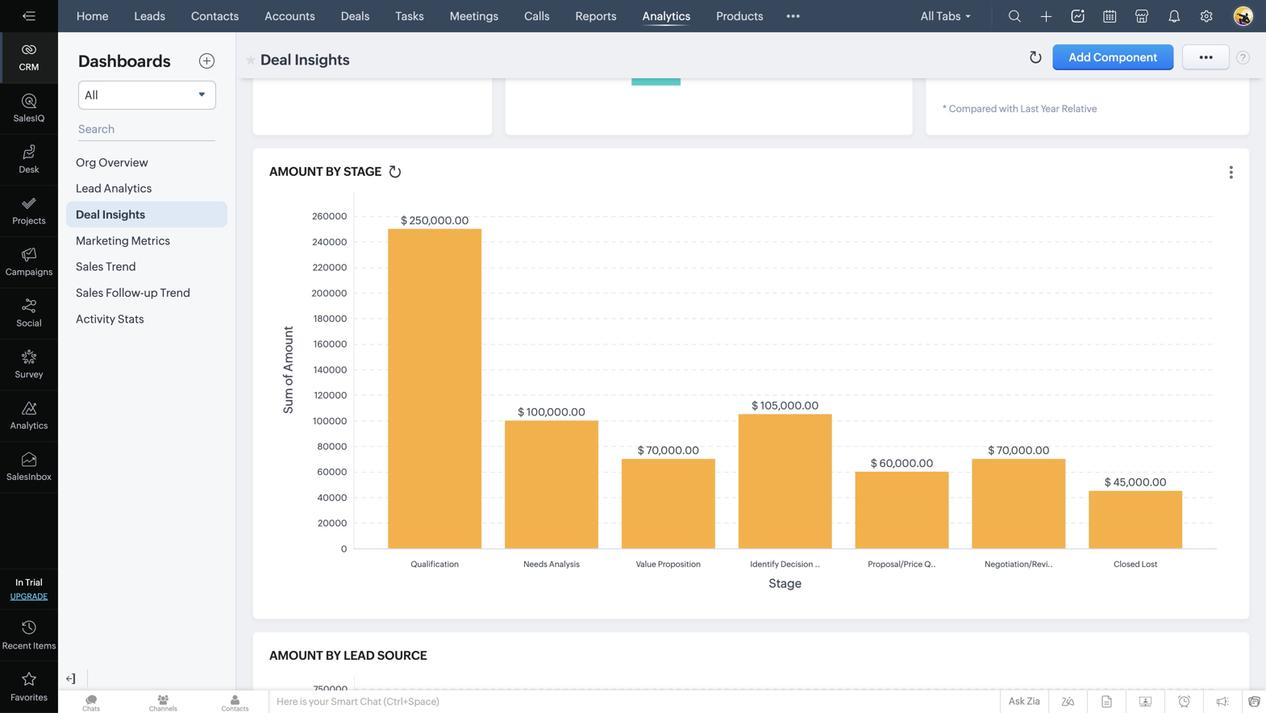 Task type: vqa. For each thing, say whether or not it's contained in the screenshot.
Automation link on the left of page
no



Task type: locate. For each thing, give the bounding box(es) containing it.
analytics link right the "reports" on the left top of the page
[[636, 0, 697, 32]]

analytics link down survey
[[0, 391, 58, 442]]

analytics right the "reports" on the left top of the page
[[643, 10, 691, 23]]

salesiq
[[13, 113, 45, 123]]

contacts
[[191, 10, 239, 23]]

crm link
[[0, 32, 58, 84]]

meetings link
[[444, 0, 505, 32]]

home link
[[70, 0, 115, 32]]

1 horizontal spatial analytics
[[643, 10, 691, 23]]

tabs
[[937, 10, 961, 23]]

search image
[[1009, 10, 1022, 23]]

0 horizontal spatial analytics link
[[0, 391, 58, 442]]

0 horizontal spatial analytics
[[10, 421, 48, 431]]

home
[[77, 10, 109, 23]]

upgrade
[[10, 592, 48, 601]]

favorites
[[11, 693, 48, 703]]

meetings
[[450, 10, 499, 23]]

configure settings image
[[1201, 10, 1214, 23]]

0 vertical spatial analytics
[[643, 10, 691, 23]]

desk link
[[0, 135, 58, 186]]

leads
[[134, 10, 165, 23]]

analytics link
[[636, 0, 697, 32], [0, 391, 58, 442]]

recent
[[2, 641, 31, 651]]

analytics
[[643, 10, 691, 23], [10, 421, 48, 431]]

zia
[[1028, 696, 1041, 707]]

calls link
[[518, 0, 556, 32]]

analytics up the salesinbox link
[[10, 421, 48, 431]]

chat
[[360, 696, 382, 707]]

chats image
[[58, 691, 124, 713]]

campaigns link
[[0, 237, 58, 288]]

contacts image
[[202, 691, 268, 713]]

leads link
[[128, 0, 172, 32]]

salesinbox
[[6, 472, 52, 482]]

accounts
[[265, 10, 315, 23]]

social link
[[0, 288, 58, 340]]

1 horizontal spatial analytics link
[[636, 0, 697, 32]]

(ctrl+space)
[[384, 696, 440, 707]]

recent items
[[2, 641, 56, 651]]

quick actions image
[[1041, 11, 1053, 22]]

crm
[[19, 62, 39, 72]]



Task type: describe. For each thing, give the bounding box(es) containing it.
marketplace image
[[1136, 10, 1149, 23]]

trial
[[25, 578, 43, 588]]

1 vertical spatial analytics link
[[0, 391, 58, 442]]

is
[[300, 696, 307, 707]]

calendar image
[[1104, 10, 1117, 23]]

calls
[[525, 10, 550, 23]]

all tabs
[[921, 10, 961, 23]]

ask zia
[[1009, 696, 1041, 707]]

all
[[921, 10, 935, 23]]

tasks link
[[389, 0, 431, 32]]

1 vertical spatial analytics
[[10, 421, 48, 431]]

sales motivator image
[[1072, 10, 1085, 23]]

products link
[[710, 0, 770, 32]]

salesiq link
[[0, 84, 58, 135]]

0 vertical spatial analytics link
[[636, 0, 697, 32]]

accounts link
[[258, 0, 322, 32]]

deals
[[341, 10, 370, 23]]

projects link
[[0, 186, 58, 237]]

contacts link
[[185, 0, 245, 32]]

survey
[[15, 370, 43, 380]]

ask
[[1009, 696, 1026, 707]]

projects
[[12, 216, 46, 226]]

campaigns
[[5, 267, 53, 277]]

here
[[277, 696, 298, 707]]

items
[[33, 641, 56, 651]]

here is your smart chat (ctrl+space)
[[277, 696, 440, 707]]

salesinbox link
[[0, 442, 58, 493]]

in trial upgrade
[[10, 578, 48, 601]]

reports
[[576, 10, 617, 23]]

reports link
[[569, 0, 623, 32]]

survey link
[[0, 340, 58, 391]]

smart
[[331, 696, 358, 707]]

in
[[16, 578, 23, 588]]

channels image
[[130, 691, 196, 713]]

products
[[717, 10, 764, 23]]

social
[[16, 318, 42, 328]]

notifications image
[[1168, 10, 1181, 23]]

your
[[309, 696, 329, 707]]

desk
[[19, 165, 39, 175]]

deals link
[[335, 0, 376, 32]]

tasks
[[396, 10, 424, 23]]



